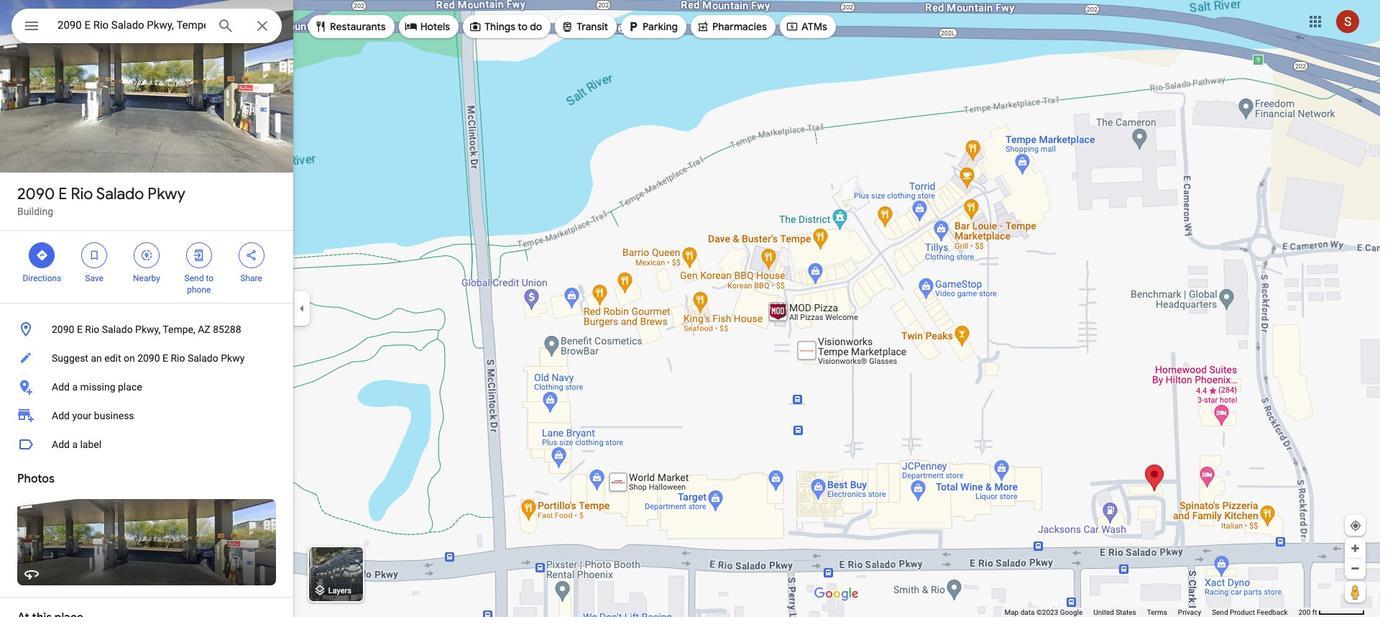 Task type: describe. For each thing, give the bounding box(es) containing it.
 parking
[[627, 19, 678, 35]]

parking
[[643, 20, 678, 33]]

collapse side panel image
[[294, 301, 310, 316]]

terms
[[1148, 608, 1168, 616]]

add a missing place button
[[0, 373, 293, 401]]

on
[[124, 352, 135, 364]]

google maps element
[[0, 0, 1381, 617]]

pkwy,
[[135, 324, 160, 335]]


[[786, 19, 799, 35]]

send for send to phone
[[185, 273, 204, 283]]

united states button
[[1094, 608, 1137, 617]]

business
[[94, 410, 134, 421]]

an
[[91, 352, 102, 364]]

rio for pkwy
[[71, 184, 93, 204]]

add a label
[[52, 439, 102, 450]]

add for add a missing place
[[52, 381, 70, 393]]

 pharmacies
[[697, 19, 767, 35]]

zoom out image
[[1351, 563, 1361, 574]]


[[314, 19, 327, 35]]

salado for pkwy,
[[102, 324, 133, 335]]

footer inside google maps element
[[1005, 608, 1299, 617]]


[[23, 16, 40, 36]]

85288
[[213, 324, 241, 335]]

e for pkwy,
[[77, 324, 83, 335]]

2090 for pkwy,
[[52, 324, 74, 335]]

place
[[118, 381, 142, 393]]

atms
[[802, 20, 828, 33]]


[[193, 247, 206, 263]]

 hotels
[[405, 19, 450, 35]]

save
[[85, 273, 104, 283]]

2 vertical spatial rio
[[171, 352, 185, 364]]

200
[[1299, 608, 1311, 616]]


[[561, 19, 574, 35]]

to inside  things to do
[[518, 20, 528, 33]]

2 vertical spatial 2090
[[137, 352, 160, 364]]

show street view coverage image
[[1346, 581, 1366, 603]]

 things to do
[[469, 19, 542, 35]]

add a label button
[[0, 430, 293, 459]]

google
[[1061, 608, 1083, 616]]

add your business
[[52, 410, 134, 421]]

restaurants
[[330, 20, 386, 33]]

 search field
[[12, 9, 282, 46]]

add for add your business
[[52, 410, 70, 421]]

az
[[198, 324, 211, 335]]

suggest
[[52, 352, 88, 364]]

add a missing place
[[52, 381, 142, 393]]


[[405, 19, 418, 35]]

to inside send to phone
[[206, 273, 214, 283]]

2090 e rio salado pkwy building
[[17, 184, 186, 217]]

transit
[[577, 20, 608, 33]]

zoom in image
[[1351, 543, 1361, 554]]

 transit
[[561, 19, 608, 35]]

send to phone
[[185, 273, 214, 295]]

map data ©2023 google
[[1005, 608, 1083, 616]]

data
[[1021, 608, 1035, 616]]



Task type: vqa. For each thing, say whether or not it's contained in the screenshot.
Rio to the bottom
yes



Task type: locate. For each thing, give the bounding box(es) containing it.
a for label
[[72, 439, 78, 450]]

salado down az
[[188, 352, 218, 364]]


[[697, 19, 710, 35]]

2090 for pkwy
[[17, 184, 55, 204]]

send up phone
[[185, 273, 204, 283]]

a
[[72, 381, 78, 393], [72, 439, 78, 450]]


[[245, 247, 258, 263]]

200 ft button
[[1299, 608, 1366, 616]]

rio
[[71, 184, 93, 204], [85, 324, 99, 335], [171, 352, 185, 364]]

terms button
[[1148, 608, 1168, 617]]

2090 e rio salado pkwy main content
[[0, 0, 293, 617]]

add inside button
[[52, 381, 70, 393]]

0 horizontal spatial to
[[206, 273, 214, 283]]

share
[[240, 273, 262, 283]]

0 horizontal spatial pkwy
[[148, 184, 186, 204]]

nearby
[[133, 273, 160, 283]]

product
[[1230, 608, 1256, 616]]

 button
[[12, 9, 52, 46]]

map
[[1005, 608, 1019, 616]]

pharmacies
[[713, 20, 767, 33]]

0 vertical spatial e
[[58, 184, 67, 204]]

send left product
[[1213, 608, 1229, 616]]

add left your
[[52, 410, 70, 421]]

missing
[[80, 381, 115, 393]]

salado up 
[[96, 184, 144, 204]]

2090
[[17, 184, 55, 204], [52, 324, 74, 335], [137, 352, 160, 364]]

send
[[185, 273, 204, 283], [1213, 608, 1229, 616]]

pkwy up ""
[[148, 184, 186, 204]]

2090 right on
[[137, 352, 160, 364]]

label
[[80, 439, 102, 450]]

footer containing map data ©2023 google
[[1005, 608, 1299, 617]]

0 horizontal spatial e
[[58, 184, 67, 204]]

suggest an edit on 2090 e rio salado pkwy
[[52, 352, 245, 364]]

none field inside '2090 e rio salado pkwy, tempe, az 85288' field
[[58, 17, 206, 34]]

to
[[518, 20, 528, 33], [206, 273, 214, 283]]

hotels
[[420, 20, 450, 33]]

2 vertical spatial e
[[163, 352, 168, 364]]

0 vertical spatial a
[[72, 381, 78, 393]]

add
[[52, 381, 70, 393], [52, 410, 70, 421], [52, 439, 70, 450]]

add your business link
[[0, 401, 293, 430]]

1 horizontal spatial e
[[77, 324, 83, 335]]

1 vertical spatial salado
[[102, 324, 133, 335]]

 restaurants
[[314, 19, 386, 35]]

2090 e rio salado pkwy, tempe, az 85288
[[52, 324, 241, 335]]

rio inside 2090 e rio salado pkwy building
[[71, 184, 93, 204]]

1 vertical spatial e
[[77, 324, 83, 335]]

1 vertical spatial send
[[1213, 608, 1229, 616]]


[[36, 247, 48, 263]]

2090 inside 2090 e rio salado pkwy building
[[17, 184, 55, 204]]

1 vertical spatial pkwy
[[221, 352, 245, 364]]

feedback
[[1257, 608, 1288, 616]]


[[88, 247, 101, 263]]

2 horizontal spatial e
[[163, 352, 168, 364]]

directions
[[23, 273, 61, 283]]

send for send product feedback
[[1213, 608, 1229, 616]]

to left do
[[518, 20, 528, 33]]

2090 up building
[[17, 184, 55, 204]]

0 vertical spatial send
[[185, 273, 204, 283]]

pkwy inside button
[[221, 352, 245, 364]]

2090 e rio salado pkwy, tempe, az 85288 button
[[0, 315, 293, 344]]

google account: sheryl atherton  
(sheryl.atherton@adept.ai) image
[[1337, 10, 1360, 33]]

your
[[72, 410, 92, 421]]

3 add from the top
[[52, 439, 70, 450]]

show your location image
[[1350, 519, 1363, 532]]

add down suggest
[[52, 381, 70, 393]]

add left label
[[52, 439, 70, 450]]

1 vertical spatial 2090
[[52, 324, 74, 335]]


[[627, 19, 640, 35]]

 atms
[[786, 19, 828, 35]]


[[140, 247, 153, 263]]

a left label
[[72, 439, 78, 450]]

e inside 2090 e rio salado pkwy building
[[58, 184, 67, 204]]

send product feedback
[[1213, 608, 1288, 616]]

tempe,
[[163, 324, 195, 335]]

salado up edit
[[102, 324, 133, 335]]

0 vertical spatial salado
[[96, 184, 144, 204]]

1 add from the top
[[52, 381, 70, 393]]

rio up 
[[71, 184, 93, 204]]

©2023
[[1037, 608, 1059, 616]]

200 ft
[[1299, 608, 1318, 616]]

add for add a label
[[52, 439, 70, 450]]

0 vertical spatial pkwy
[[148, 184, 186, 204]]

salado for pkwy
[[96, 184, 144, 204]]

0 vertical spatial to
[[518, 20, 528, 33]]

to up phone
[[206, 273, 214, 283]]

1 horizontal spatial send
[[1213, 608, 1229, 616]]

send inside 'button'
[[1213, 608, 1229, 616]]

a inside "add a missing place" button
[[72, 381, 78, 393]]

1 vertical spatial add
[[52, 410, 70, 421]]

rio down the tempe,
[[171, 352, 185, 364]]

suggest an edit on 2090 e rio salado pkwy button
[[0, 344, 293, 373]]

ft
[[1313, 608, 1318, 616]]

send product feedback button
[[1213, 608, 1288, 617]]

actions for 2090 e rio salado pkwy region
[[0, 231, 293, 303]]

2 vertical spatial add
[[52, 439, 70, 450]]

rio up an
[[85, 324, 99, 335]]

a for missing
[[72, 381, 78, 393]]

None field
[[58, 17, 206, 34]]

e for pkwy
[[58, 184, 67, 204]]

0 vertical spatial 2090
[[17, 184, 55, 204]]

salado
[[96, 184, 144, 204], [102, 324, 133, 335], [188, 352, 218, 364]]

building
[[17, 206, 53, 217]]

things
[[485, 20, 516, 33]]

pkwy
[[148, 184, 186, 204], [221, 352, 245, 364]]

1 a from the top
[[72, 381, 78, 393]]

pkwy inside 2090 e rio salado pkwy building
[[148, 184, 186, 204]]

1 horizontal spatial to
[[518, 20, 528, 33]]

rio for pkwy,
[[85, 324, 99, 335]]

salado inside 2090 e rio salado pkwy building
[[96, 184, 144, 204]]

phone
[[187, 285, 211, 295]]

layers
[[328, 586, 352, 596]]


[[469, 19, 482, 35]]

a left missing
[[72, 381, 78, 393]]

2090 E Rio Salado Pkwy, Tempe, AZ 85288 field
[[12, 9, 282, 43]]

2090 up suggest
[[52, 324, 74, 335]]

1 horizontal spatial pkwy
[[221, 352, 245, 364]]

0 vertical spatial add
[[52, 381, 70, 393]]

2 vertical spatial salado
[[188, 352, 218, 364]]

do
[[530, 20, 542, 33]]

privacy button
[[1179, 608, 1202, 617]]

e
[[58, 184, 67, 204], [77, 324, 83, 335], [163, 352, 168, 364]]

1 vertical spatial to
[[206, 273, 214, 283]]

2 a from the top
[[72, 439, 78, 450]]

0 horizontal spatial send
[[185, 273, 204, 283]]

send inside send to phone
[[185, 273, 204, 283]]

footer
[[1005, 608, 1299, 617]]

edit
[[104, 352, 121, 364]]

2 add from the top
[[52, 410, 70, 421]]

privacy
[[1179, 608, 1202, 616]]

united states
[[1094, 608, 1137, 616]]

add inside button
[[52, 439, 70, 450]]

0 vertical spatial rio
[[71, 184, 93, 204]]

a inside add a label button
[[72, 439, 78, 450]]

states
[[1116, 608, 1137, 616]]

pkwy down 85288
[[221, 352, 245, 364]]

1 vertical spatial rio
[[85, 324, 99, 335]]

1 vertical spatial a
[[72, 439, 78, 450]]

photos
[[17, 472, 54, 486]]

united
[[1094, 608, 1115, 616]]



